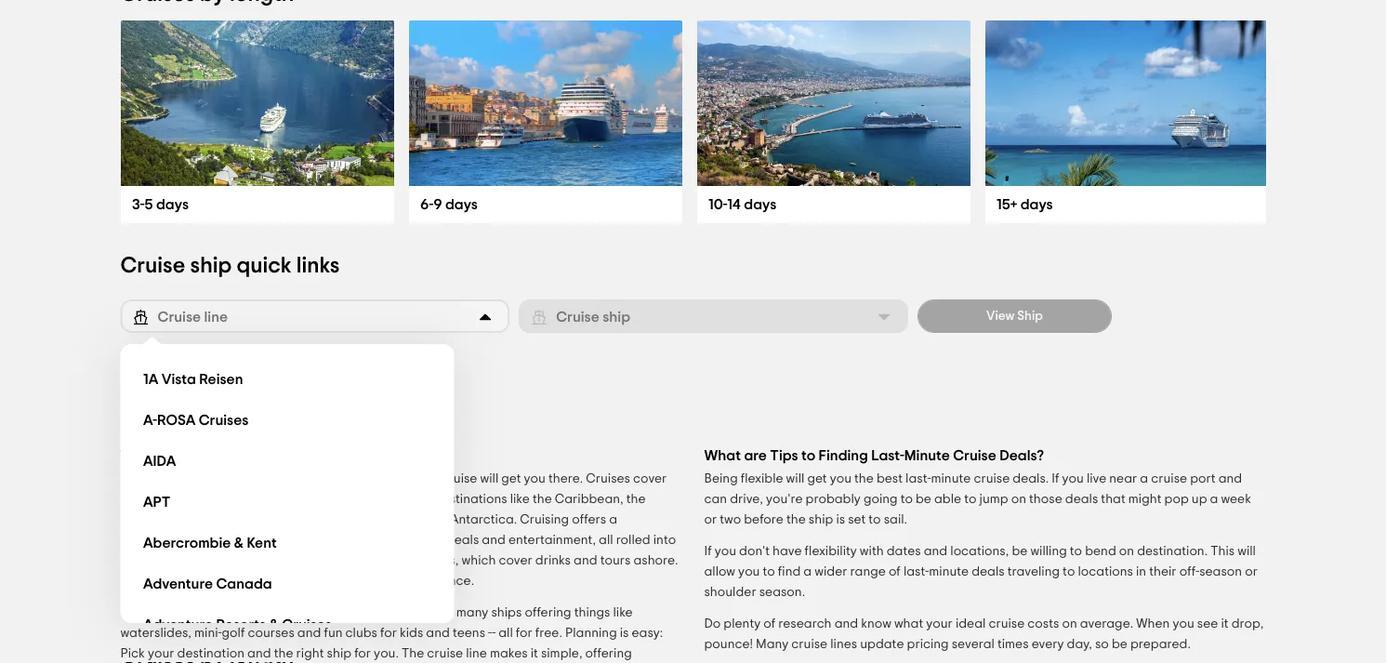 Task type: vqa. For each thing, say whether or not it's contained in the screenshot.
from inside the 'Read Airline Reviews From Our Global Traveler Community'
no



Task type: describe. For each thing, give the bounding box(es) containing it.
reisen
[[199, 372, 243, 387]]

ships
[[491, 606, 522, 619]]

will inside the "being flexible will get you the best last-minute cruise deals. if you live near a cruise port and can drive, you're probably going to be able to jump on those deals that might pop up a week or two before the ship is set to sail."
[[786, 472, 805, 485]]

you up probably
[[830, 472, 852, 485]]

things
[[574, 606, 610, 619]]

and inside if you don't have flexibility with dates and locations, be willing to bend on destination. this will allow you to find a wider range of last-minute deals traveling to locations in their off-season or shoulder season.
[[924, 545, 948, 558]]

a up taking at bottom left
[[188, 472, 196, 485]]

view
[[987, 310, 1015, 323]]

quick
[[237, 255, 292, 277]]

your inside do plenty of research and know what your ideal cruise costs on average. when you see it drop, pounce! many cruise lines update pricing several times every day, so be prepared.
[[926, 617, 953, 630]]

each
[[356, 493, 386, 506]]

tips
[[770, 448, 798, 463]]

minute inside the "being flexible will get you the best last-minute cruise deals. if you live near a cruise port and can drive, you're probably going to be able to jump on those deals that might pop up a week or two before the ship is set to sail."
[[931, 472, 971, 485]]

vacation?
[[242, 448, 309, 463]]

the up the rolled at the left bottom of the page
[[627, 493, 646, 506]]

you inside do plenty of research and know what your ideal cruise costs on average. when you see it drop, pounce! many cruise lines update pricing several times every day, so be prepared.
[[1173, 617, 1195, 630]]

your down vacation?
[[254, 472, 281, 485]]

alaska,
[[183, 513, 226, 526]]

and right kids
[[426, 627, 450, 640]]

minute inside if you don't have flexibility with dates and locations, be willing to bend on destination. this will allow you to find a wider range of last-minute deals traveling to locations in their off-season or shoulder season.
[[929, 565, 969, 578]]

3-
[[132, 197, 144, 212]]

on inside the "being flexible will get you the best last-minute cruise deals. if you live near a cruise port and can drive, you're probably going to be able to jump on those deals that might pop up a week or two before the ship is set to sail."
[[1011, 493, 1027, 506]]

with inside if you don't have flexibility with dates and locations, be willing to bend on destination. this will allow you to find a wider range of last-minute deals traveling to locations in their off-season or shoulder season.
[[860, 545, 884, 558]]

of inside do plenty of research and know what your ideal cruise costs on average. when you see it drop, pounce! many cruise lines update pricing several times every day, so be prepared.
[[764, 617, 776, 630]]

ship inside popup button
[[603, 310, 630, 325]]

the left world
[[257, 575, 276, 588]]

a right take
[[186, 448, 195, 463]]

of inside if you don't have flexibility with dates and locations, be willing to bend on destination. this will allow you to find a wider range of last-minute deals traveling to locations in their off-season or shoulder season.
[[889, 565, 901, 578]]

and down courses at the left bottom
[[247, 647, 271, 660]]

have inside if you don't have flexibility with dates and locations, be willing to bend on destination. this will allow you to find a wider range of last-minute deals traveling to locations in their off-season or shoulder season.
[[773, 545, 802, 558]]

once.
[[441, 575, 474, 588]]

to up sail.
[[901, 493, 913, 506]]

drive,
[[730, 493, 763, 506]]

ideal
[[956, 617, 986, 630]]

of inside if you have a place on your bucket list, chances are, a cruise will get you there. cruises cover the world, taking millions of passengers each year to destinations like the caribbean, the bahamas, alaska, europe, the mediterranean and even antarctica. cruising offers a tremendous value, with trips that include your lodging, meals and entertainment, all rolled into one. some cruise lines even offer fully inclusive vacations, which cover drinks and tours ashore. cruising means seeing the world while unpacking only once.
[[269, 493, 281, 506]]

ashore.
[[634, 554, 678, 567]]

9
[[433, 197, 442, 212]]

destination
[[177, 647, 245, 660]]

a right offers
[[609, 513, 617, 526]]

planning
[[565, 627, 617, 640]]

you up allow
[[715, 545, 736, 558]]

deals.
[[1013, 472, 1049, 485]]

to right set
[[869, 513, 881, 526]]

you're
[[766, 493, 803, 506]]

every
[[1032, 638, 1064, 651]]

passengers
[[283, 493, 353, 506]]

free.
[[535, 627, 562, 640]]

trips
[[259, 534, 286, 547]]

season.
[[759, 586, 805, 599]]

going
[[864, 493, 898, 506]]

be inside do plenty of research and know what your ideal cruise costs on average. when you see it drop, pounce! many cruise lines update pricing several times every day, so be prepared.
[[1112, 638, 1128, 651]]

for up clubs
[[359, 606, 375, 619]]

cruises up why take a cruise vacation?
[[198, 413, 248, 428]]

be inside the "being flexible will get you the best last-minute cruise deals. if you live near a cruise port and can drive, you're probably going to be able to jump on those deals that might pop up a week or two before the ship is set to sail."
[[916, 493, 932, 506]]

on inside if you have a place on your bucket list, chances are, a cruise will get you there. cruises cover the world, taking millions of passengers each year to destinations like the caribbean, the bahamas, alaska, europe, the mediterranean and even antarctica. cruising offers a tremendous value, with trips that include your lodging, meals and entertainment, all rolled into one. some cruise lines even offer fully inclusive vacations, which cover drinks and tours ashore. cruising means seeing the world while unpacking only once.
[[236, 472, 251, 485]]

right
[[296, 647, 324, 660]]

will inside if you have a place on your bucket list, chances are, a cruise will get you there. cruises cover the world, taking millions of passengers each year to destinations like the caribbean, the bahamas, alaska, europe, the mediterranean and even antarctica. cruising offers a tremendous value, with trips that include your lodging, meals and entertainment, all rolled into one. some cruise lines even offer fully inclusive vacations, which cover drinks and tours ashore. cruising means seeing the world while unpacking only once.
[[480, 472, 499, 485]]

provide
[[196, 606, 241, 619]]

when
[[1137, 617, 1170, 630]]

resorts
[[216, 617, 266, 632]]

cruising guide
[[120, 396, 269, 418]]

if inside the "being flexible will get you the best last-minute cruise deals. if you live near a cruise port and can drive, you're probably going to be able to jump on those deals that might pop up a week or two before the ship is set to sail."
[[1052, 472, 1060, 485]]

willing
[[1031, 545, 1067, 558]]

3-5 days link
[[132, 197, 188, 212]]

cruise line button
[[120, 299, 510, 333]]

the
[[402, 647, 424, 660]]

with inside cruises also provide a wonderful option for families, with many ships offering things like waterslides, mini-golf courses and fun clubs for kids and teens -- all for free. planning is easy: pick your destination and the right ship for you. the cruise line makes it simple, offeri
[[430, 606, 453, 619]]

and inside the "being flexible will get you the best last-minute cruise deals. if you live near a cruise port and can drive, you're probably going to be able to jump on those deals that might pop up a week or two before the ship is set to sail."
[[1219, 472, 1242, 485]]

wonderful
[[255, 606, 314, 619]]

or inside if you don't have flexibility with dates and locations, be willing to bend on destination. this will allow you to find a wider range of last-minute deals traveling to locations in their off-season or shoulder season.
[[1245, 565, 1258, 578]]

cruises up right
[[282, 617, 331, 632]]

year
[[389, 493, 416, 506]]

for up you.
[[380, 627, 397, 640]]

that inside if you have a place on your bucket list, chances are, a cruise will get you there. cruises cover the world, taking millions of passengers each year to destinations like the caribbean, the bahamas, alaska, europe, the mediterranean and even antarctica. cruising offers a tremendous value, with trips that include your lodging, meals and entertainment, all rolled into one. some cruise lines even offer fully inclusive vacations, which cover drinks and tours ashore. cruising means seeing the world while unpacking only once.
[[289, 534, 313, 547]]

millions
[[222, 493, 266, 506]]

do
[[704, 617, 721, 630]]

cruise up destinations
[[441, 472, 477, 485]]

cruise for cruise ship quick links
[[120, 255, 185, 277]]

14
[[727, 197, 741, 212]]

1 horizontal spatial cover
[[633, 472, 667, 485]]

on inside do plenty of research and know what your ideal cruise costs on average. when you see it drop, pounce! many cruise lines update pricing several times every day, so be prepared.
[[1062, 617, 1077, 630]]

the inside cruises also provide a wonderful option for families, with many ships offering things like waterslides, mini-golf courses and fun clubs for kids and teens -- all for free. planning is easy: pick your destination and the right ship for you. the cruise line makes it simple, offeri
[[274, 647, 293, 660]]

like inside if you have a place on your bucket list, chances are, a cruise will get you there. cruises cover the world, taking millions of passengers each year to destinations like the caribbean, the bahamas, alaska, europe, the mediterranean and even antarctica. cruising offers a tremendous value, with trips that include your lodging, meals and entertainment, all rolled into one. some cruise lines even offer fully inclusive vacations, which cover drinks and tours ashore. cruising means seeing the world while unpacking only once.
[[510, 493, 530, 506]]

waterslides,
[[120, 627, 191, 640]]

inclusive
[[343, 554, 394, 567]]

lines inside do plenty of research and know what your ideal cruise costs on average. when you see it drop, pounce! many cruise lines update pricing several times every day, so be prepared.
[[831, 638, 858, 651]]

cruises inside cruises also provide a wonderful option for families, with many ships offering things like waterslides, mini-golf courses and fun clubs for kids and teens -- all for free. planning is easy: pick your destination and the right ship for you. the cruise line makes it simple, offeri
[[120, 606, 165, 619]]

cruise ship quick links
[[120, 255, 340, 277]]

unpacking
[[348, 575, 411, 588]]

bend
[[1085, 545, 1117, 558]]

it inside cruises also provide a wonderful option for families, with many ships offering things like waterslides, mini-golf courses and fun clubs for kids and teens -- all for free. planning is easy: pick your destination and the right ship for you. the cruise line makes it simple, offeri
[[531, 647, 538, 660]]

vacations,
[[397, 554, 459, 567]]

you down don't
[[738, 565, 760, 578]]

fully
[[316, 554, 340, 567]]

costs
[[1028, 617, 1059, 630]]

view ship
[[987, 310, 1043, 323]]

will inside if you don't have flexibility with dates and locations, be willing to bend on destination. this will allow you to find a wider range of last-minute deals traveling to locations in their off-season or shoulder season.
[[1238, 545, 1256, 558]]

you left live
[[1062, 472, 1084, 485]]

season
[[1200, 565, 1242, 578]]

flexible
[[741, 472, 783, 485]]

ship
[[1018, 310, 1043, 323]]

1 vertical spatial cruising
[[520, 513, 569, 526]]

also
[[168, 606, 193, 619]]

and down year
[[393, 513, 416, 526]]

be inside if you don't have flexibility with dates and locations, be willing to bend on destination. this will allow you to find a wider range of last-minute deals traveling to locations in their off-season or shoulder season.
[[1012, 545, 1028, 558]]

finding
[[819, 448, 868, 463]]

research
[[779, 617, 832, 630]]

15+ days
[[996, 197, 1053, 212]]

some
[[149, 554, 182, 567]]

get inside the "being flexible will get you the best last-minute cruise deals. if you live near a cruise port and can drive, you're probably going to be able to jump on those deals that might pop up a week or two before the ship is set to sail."
[[807, 472, 827, 485]]

what are tips to finding last-minute cruise deals?
[[704, 448, 1044, 463]]

and inside do plenty of research and know what your ideal cruise costs on average. when you see it drop, pounce! many cruise lines update pricing several times every day, so be prepared.
[[835, 617, 858, 630]]

best
[[877, 472, 903, 485]]

a right up
[[1210, 493, 1219, 506]]

cruise up the jump at bottom
[[974, 472, 1010, 485]]

a-rosa cruises
[[143, 413, 248, 428]]

all inside if you have a place on your bucket list, chances are, a cruise will get you there. cruises cover the world, taking millions of passengers each year to destinations like the caribbean, the bahamas, alaska, europe, the mediterranean and even antarctica. cruising offers a tremendous value, with trips that include your lodging, meals and entertainment, all rolled into one. some cruise lines even offer fully inclusive vacations, which cover drinks and tours ashore. cruising means seeing the world while unpacking only once.
[[599, 534, 613, 547]]

0 vertical spatial cruising
[[120, 396, 204, 418]]

cruise inside cruises also provide a wonderful option for families, with many ships offering things like waterslides, mini-golf courses and fun clubs for kids and teens -- all for free. planning is easy: pick your destination and the right ship for you. the cruise line makes it simple, offeri
[[427, 647, 463, 660]]

all inside cruises also provide a wonderful option for families, with many ships offering things like waterslides, mini-golf courses and fun clubs for kids and teens -- all for free. planning is easy: pick your destination and the right ship for you. the cruise line makes it simple, offeri
[[499, 627, 513, 640]]

what
[[894, 617, 924, 630]]

a inside cruises also provide a wonderful option for families, with many ships offering things like waterslides, mini-golf courses and fun clubs for kids and teens -- all for free. planning is easy: pick your destination and the right ship for you. the cruise line makes it simple, offeri
[[244, 606, 252, 619]]

list,
[[327, 472, 347, 485]]

last- inside if you don't have flexibility with dates and locations, be willing to bend on destination. this will allow you to find a wider range of last-minute deals traveling to locations in their off-season or shoulder season.
[[904, 565, 929, 578]]

cruises inside if you have a place on your bucket list, chances are, a cruise will get you there. cruises cover the world, taking millions of passengers each year to destinations like the caribbean, the bahamas, alaska, europe, the mediterranean and even antarctica. cruising offers a tremendous value, with trips that include your lodging, meals and entertainment, all rolled into one. some cruise lines even offer fully inclusive vacations, which cover drinks and tours ashore. cruising means seeing the world while unpacking only once.
[[586, 472, 630, 485]]

adventure for adventure resorts & cruises
[[143, 617, 213, 632]]

1 horizontal spatial even
[[419, 513, 447, 526]]

mini-
[[194, 627, 222, 640]]

live
[[1087, 472, 1107, 485]]

ship inside the "being flexible will get you the best last-minute cruise deals. if you live near a cruise port and can drive, you're probably going to be able to jump on those deals that might pop up a week or two before the ship is set to sail."
[[809, 513, 834, 526]]

a up might
[[1140, 472, 1149, 485]]

days for 3-5 days
[[156, 197, 188, 212]]

minute
[[905, 448, 950, 463]]

near
[[1110, 472, 1138, 485]]

seeing
[[214, 575, 254, 588]]

your up inclusive
[[363, 534, 390, 547]]

you down why
[[131, 472, 153, 485]]

2 vertical spatial cruising
[[120, 575, 170, 588]]

abercrombie & kent
[[143, 536, 276, 550]]

5
[[144, 197, 153, 212]]

and up right
[[297, 627, 321, 640]]

value,
[[194, 534, 230, 547]]

cruise down research
[[792, 638, 828, 651]]

cruise for cruise ship
[[556, 310, 600, 325]]

many
[[756, 638, 789, 651]]

1a vista reisen
[[143, 372, 243, 387]]

to right tips
[[802, 448, 816, 463]]

families,
[[378, 606, 427, 619]]

canada
[[216, 577, 272, 591]]

cruise up pop
[[1151, 472, 1188, 485]]

to right 'able'
[[964, 493, 977, 506]]

10-14 days link
[[708, 197, 776, 212]]

line inside cruises also provide a wonderful option for families, with many ships offering things like waterslides, mini-golf courses and fun clubs for kids and teens -- all for free. planning is easy: pick your destination and the right ship for you. the cruise line makes it simple, offeri
[[466, 647, 487, 660]]

pounce!
[[704, 638, 753, 651]]

range
[[850, 565, 886, 578]]

deals inside if you don't have flexibility with dates and locations, be willing to bend on destination. this will allow you to find a wider range of last-minute deals traveling to locations in their off-season or shoulder season.
[[972, 565, 1005, 578]]

rolled
[[616, 534, 651, 547]]

sail.
[[884, 513, 908, 526]]

bahamas,
[[120, 513, 180, 526]]

deals inside the "being flexible will get you the best last-minute cruise deals. if you live near a cruise port and can drive, you're probably going to be able to jump on those deals that might pop up a week or two before the ship is set to sail."
[[1065, 493, 1098, 506]]

fun
[[324, 627, 343, 640]]

days for 6-9 days
[[445, 197, 477, 212]]



Task type: locate. For each thing, give the bounding box(es) containing it.
0 horizontal spatial have
[[155, 472, 185, 485]]

1 days from the left
[[156, 197, 188, 212]]

destinations
[[434, 493, 507, 506]]

with inside if you have a place on your bucket list, chances are, a cruise will get you there. cruises cover the world, taking millions of passengers each year to destinations like the caribbean, the bahamas, alaska, europe, the mediterranean and even antarctica. cruising offers a tremendous value, with trips that include your lodging, meals and entertainment, all rolled into one. some cruise lines even offer fully inclusive vacations, which cover drinks and tours ashore. cruising means seeing the world while unpacking only once.
[[233, 534, 257, 547]]

0 horizontal spatial like
[[510, 493, 530, 506]]

it right see
[[1221, 617, 1229, 630]]

days right 9
[[445, 197, 477, 212]]

on
[[236, 472, 251, 485], [1011, 493, 1027, 506], [1119, 545, 1135, 558], [1062, 617, 1077, 630]]

2 vertical spatial be
[[1112, 638, 1128, 651]]

2 vertical spatial of
[[764, 617, 776, 630]]

cruises up waterslides,
[[120, 606, 165, 619]]

1 horizontal spatial lines
[[831, 638, 858, 651]]

4 days from the left
[[1020, 197, 1053, 212]]

you
[[131, 472, 153, 485], [524, 472, 546, 485], [830, 472, 852, 485], [1062, 472, 1084, 485], [715, 545, 736, 558], [738, 565, 760, 578], [1173, 617, 1195, 630]]

like inside cruises also provide a wonderful option for families, with many ships offering things like waterslides, mini-golf courses and fun clubs for kids and teens -- all for free. planning is easy: pick your destination and the right ship for you. the cruise line makes it simple, offeri
[[613, 606, 633, 619]]

a inside if you don't have flexibility with dates and locations, be willing to bend on destination. this will allow you to find a wider range of last-minute deals traveling to locations in their off-season or shoulder season.
[[804, 565, 812, 578]]

kids
[[400, 627, 423, 640]]

on up millions
[[236, 472, 251, 485]]

1 horizontal spatial will
[[786, 472, 805, 485]]

last- inside the "being flexible will get you the best last-minute cruise deals. if you live near a cruise port and can drive, you're probably going to be able to jump on those deals that might pop up a week or two before the ship is set to sail."
[[906, 472, 931, 485]]

1 horizontal spatial like
[[613, 606, 633, 619]]

cruise ship
[[556, 310, 630, 325]]

a right the are,
[[430, 472, 438, 485]]

being
[[704, 472, 738, 485]]

1 vertical spatial &
[[269, 617, 278, 632]]

minute
[[931, 472, 971, 485], [929, 565, 969, 578]]

offer
[[285, 554, 313, 567]]

days
[[156, 197, 188, 212], [445, 197, 477, 212], [744, 197, 776, 212], [1020, 197, 1053, 212]]

if inside if you have a place on your bucket list, chances are, a cruise will get you there. cruises cover the world, taking millions of passengers each year to destinations like the caribbean, the bahamas, alaska, europe, the mediterranean and even antarctica. cruising offers a tremendous value, with trips that include your lodging, meals and entertainment, all rolled into one. some cruise lines even offer fully inclusive vacations, which cover drinks and tours ashore. cruising means seeing the world while unpacking only once.
[[120, 472, 128, 485]]

place
[[199, 472, 233, 485]]

1 vertical spatial like
[[613, 606, 633, 619]]

1 vertical spatial last-
[[904, 565, 929, 578]]

adventure
[[143, 577, 213, 591], [143, 617, 213, 632]]

0 vertical spatial that
[[1101, 493, 1126, 506]]

1 - from the left
[[488, 627, 492, 640]]

2 horizontal spatial will
[[1238, 545, 1256, 558]]

only
[[413, 575, 438, 588]]

lines left update
[[831, 638, 858, 651]]

a
[[186, 448, 195, 463], [188, 472, 196, 485], [430, 472, 438, 485], [1140, 472, 1149, 485], [1210, 493, 1219, 506], [609, 513, 617, 526], [804, 565, 812, 578], [244, 606, 252, 619]]

cruise line
[[158, 310, 228, 325]]

0 vertical spatial even
[[419, 513, 447, 526]]

0 horizontal spatial if
[[120, 472, 128, 485]]

shoulder
[[704, 586, 757, 599]]

0 vertical spatial have
[[155, 472, 185, 485]]

cruise up place
[[199, 448, 239, 463]]

that down near
[[1101, 493, 1126, 506]]

cruising down the 1a
[[120, 396, 204, 418]]

or
[[704, 513, 717, 526], [1245, 565, 1258, 578]]

0 vertical spatial is
[[836, 513, 845, 526]]

why take a cruise vacation?
[[120, 448, 309, 463]]

with up the range
[[860, 545, 884, 558]]

able
[[935, 493, 962, 506]]

be up traveling
[[1012, 545, 1028, 558]]

tours
[[600, 554, 631, 567]]

0 vertical spatial it
[[1221, 617, 1229, 630]]

rosa
[[157, 413, 195, 428]]

2 adventure from the top
[[143, 617, 213, 632]]

the up trips
[[278, 513, 297, 526]]

will
[[480, 472, 499, 485], [786, 472, 805, 485], [1238, 545, 1256, 558]]

days right 5
[[156, 197, 188, 212]]

cruise up times
[[989, 617, 1025, 630]]

many
[[456, 606, 489, 619]]

like
[[510, 493, 530, 506], [613, 606, 633, 619]]

if down why
[[120, 472, 128, 485]]

all up tours
[[599, 534, 613, 547]]

and left know
[[835, 617, 858, 630]]

6-9 days link
[[420, 197, 477, 212]]

locations,
[[951, 545, 1009, 558]]

and left tours
[[574, 554, 598, 567]]

last- down minute
[[906, 472, 931, 485]]

of up the many
[[764, 617, 776, 630]]

2 days from the left
[[445, 197, 477, 212]]

apt
[[143, 495, 170, 510]]

clubs
[[346, 627, 377, 640]]

1 horizontal spatial all
[[599, 534, 613, 547]]

0 horizontal spatial deals
[[972, 565, 1005, 578]]

so
[[1095, 638, 1109, 651]]

simple,
[[541, 647, 583, 660]]

0 horizontal spatial or
[[704, 513, 717, 526]]

if inside if you don't have flexibility with dates and locations, be willing to bend on destination. this will allow you to find a wider range of last-minute deals traveling to locations in their off-season or shoulder season.
[[704, 545, 712, 558]]

0 vertical spatial adventure
[[143, 577, 213, 591]]

what
[[704, 448, 741, 463]]

0 horizontal spatial it
[[531, 647, 538, 660]]

2 horizontal spatial with
[[860, 545, 884, 558]]

1 vertical spatial all
[[499, 627, 513, 640]]

0 horizontal spatial even
[[254, 554, 282, 567]]

be right so
[[1112, 638, 1128, 651]]

1 vertical spatial of
[[889, 565, 901, 578]]

and up week
[[1219, 472, 1242, 485]]

to right year
[[419, 493, 431, 506]]

off-
[[1180, 565, 1200, 578]]

will up destinations
[[480, 472, 499, 485]]

0 vertical spatial cover
[[633, 472, 667, 485]]

adventure down some
[[143, 577, 213, 591]]

adventure resorts & cruises
[[143, 617, 331, 632]]

of up europe,
[[269, 493, 281, 506]]

even down kent
[[254, 554, 282, 567]]

don't
[[739, 545, 770, 558]]

average.
[[1080, 617, 1134, 630]]

1 vertical spatial it
[[531, 647, 538, 660]]

0 horizontal spatial &
[[234, 536, 243, 550]]

1 horizontal spatial deals
[[1065, 493, 1098, 506]]

if up those
[[1052, 472, 1060, 485]]

1 horizontal spatial have
[[773, 545, 802, 558]]

1 adventure from the top
[[143, 577, 213, 591]]

& left kent
[[234, 536, 243, 550]]

all
[[599, 534, 613, 547], [499, 627, 513, 640]]

or inside the "being flexible will get you the best last-minute cruise deals. if you live near a cruise port and can drive, you're probably going to be able to jump on those deals that might pop up a week or two before the ship is set to sail."
[[704, 513, 717, 526]]

cruise down abercrombie & kent
[[185, 554, 221, 567]]

0 horizontal spatial lines
[[224, 554, 251, 567]]

10-14 days
[[708, 197, 776, 212]]

adventure for adventure canada
[[143, 577, 213, 591]]

day,
[[1067, 638, 1093, 651]]

if for off-
[[704, 545, 712, 558]]

like right things
[[613, 606, 633, 619]]

adventure up destination on the bottom of page
[[143, 617, 213, 632]]

if up allow
[[704, 545, 712, 558]]

0 horizontal spatial cover
[[499, 554, 533, 567]]

0 horizontal spatial get
[[501, 472, 521, 485]]

deals?
[[1000, 448, 1044, 463]]

1 horizontal spatial if
[[704, 545, 712, 558]]

that up offer on the bottom left of page
[[289, 534, 313, 547]]

all down ships
[[499, 627, 513, 640]]

ship inside cruises also provide a wonderful option for families, with many ships offering things like waterslides, mini-golf courses and fun clubs for kids and teens -- all for free. planning is easy: pick your destination and the right ship for you. the cruise line makes it simple, offeri
[[327, 647, 352, 660]]

1 horizontal spatial &
[[269, 617, 278, 632]]

2 horizontal spatial of
[[889, 565, 901, 578]]

1 horizontal spatial get
[[807, 472, 827, 485]]

to inside if you have a place on your bucket list, chances are, a cruise will get you there. cruises cover the world, taking millions of passengers each year to destinations like the caribbean, the bahamas, alaska, europe, the mediterranean and even antarctica. cruising offers a tremendous value, with trips that include your lodging, meals and entertainment, all rolled into one. some cruise lines even offer fully inclusive vacations, which cover drinks and tours ashore. cruising means seeing the world while unpacking only once.
[[419, 493, 431, 506]]

that
[[1101, 493, 1126, 506], [289, 534, 313, 547]]

with down europe,
[[233, 534, 257, 547]]

if for bahamas,
[[120, 472, 128, 485]]

have up find at the right
[[773, 545, 802, 558]]

and right dates
[[924, 545, 948, 558]]

two
[[720, 513, 741, 526]]

caribbean,
[[555, 493, 624, 506]]

is left easy:
[[620, 627, 629, 640]]

0 horizontal spatial of
[[269, 493, 281, 506]]

1 vertical spatial deals
[[972, 565, 1005, 578]]

1 vertical spatial or
[[1245, 565, 1258, 578]]

0 vertical spatial last-
[[906, 472, 931, 485]]

your down waterslides,
[[148, 647, 174, 660]]

1 horizontal spatial of
[[764, 617, 776, 630]]

chances
[[350, 472, 401, 485]]

and down 'antarctica.'
[[482, 534, 506, 547]]

is inside cruises also provide a wonderful option for families, with many ships offering things like waterslides, mini-golf courses and fun clubs for kids and teens -- all for free. planning is easy: pick your destination and the right ship for you. the cruise line makes it simple, offeri
[[620, 627, 629, 640]]

0 horizontal spatial be
[[916, 493, 932, 506]]

cruise for cruise line
[[158, 310, 201, 325]]

2 - from the left
[[492, 627, 496, 640]]

1 vertical spatial even
[[254, 554, 282, 567]]

1 horizontal spatial be
[[1012, 545, 1028, 558]]

be
[[916, 493, 932, 506], [1012, 545, 1028, 558], [1112, 638, 1128, 651]]

the down there. on the bottom of the page
[[533, 493, 552, 506]]

update
[[860, 638, 904, 651]]

you left see
[[1173, 617, 1195, 630]]

0 vertical spatial &
[[234, 536, 243, 550]]

ship
[[190, 255, 232, 277], [603, 310, 630, 325], [809, 513, 834, 526], [327, 647, 352, 660]]

drop,
[[1232, 617, 1264, 630]]

2 get from the left
[[807, 472, 827, 485]]

for left free.
[[516, 627, 533, 640]]

0 horizontal spatial is
[[620, 627, 629, 640]]

cruising down one.
[[120, 575, 170, 588]]

their
[[1150, 565, 1177, 578]]

cruising
[[120, 396, 204, 418], [520, 513, 569, 526], [120, 575, 170, 588]]

days right 14
[[744, 197, 776, 212]]

cruises up caribbean,
[[586, 472, 630, 485]]

it inside do plenty of research and know what your ideal cruise costs on average. when you see it drop, pounce! many cruise lines update pricing several times every day, so be prepared.
[[1221, 617, 1229, 630]]

list box
[[120, 344, 454, 645]]

of down dates
[[889, 565, 901, 578]]

0 horizontal spatial line
[[204, 310, 228, 325]]

times
[[998, 638, 1029, 651]]

1 horizontal spatial with
[[430, 606, 453, 619]]

0 horizontal spatial all
[[499, 627, 513, 640]]

0 vertical spatial or
[[704, 513, 717, 526]]

line down teens at the left of page
[[466, 647, 487, 660]]

line down cruise ship quick links
[[204, 310, 228, 325]]

0 vertical spatial minute
[[931, 472, 971, 485]]

tremendous
[[120, 534, 191, 547]]

0 vertical spatial deals
[[1065, 493, 1098, 506]]

port
[[1190, 472, 1216, 485]]

probably
[[806, 493, 861, 506]]

1 vertical spatial adventure
[[143, 617, 213, 632]]

week
[[1221, 493, 1252, 506]]

0 vertical spatial lines
[[224, 554, 251, 567]]

cruise down teens at the left of page
[[427, 647, 463, 660]]

minute down locations,
[[929, 565, 969, 578]]

get up probably
[[807, 472, 827, 485]]

on down deals.
[[1011, 493, 1027, 506]]

0 horizontal spatial with
[[233, 534, 257, 547]]

to left bend
[[1070, 545, 1083, 558]]

your inside cruises also provide a wonderful option for families, with many ships offering things like waterslides, mini-golf courses and fun clubs for kids and teens -- all for free. planning is easy: pick your destination and the right ship for you. the cruise line makes it simple, offeri
[[148, 647, 174, 660]]

0 vertical spatial of
[[269, 493, 281, 506]]

to left find at the right
[[763, 565, 775, 578]]

the down 'what are tips to finding last-minute cruise deals?'
[[855, 472, 874, 485]]

cruise inside dropdown button
[[158, 310, 201, 325]]

1 vertical spatial that
[[289, 534, 313, 547]]

1 horizontal spatial that
[[1101, 493, 1126, 506]]

easy:
[[632, 627, 663, 640]]

the down courses at the left bottom
[[274, 647, 293, 660]]

will up you're
[[786, 472, 805, 485]]

the left apt
[[120, 493, 140, 506]]

0 vertical spatial all
[[599, 534, 613, 547]]

0 vertical spatial line
[[204, 310, 228, 325]]

lines inside if you have a place on your bucket list, chances are, a cruise will get you there. cruises cover the world, taking millions of passengers each year to destinations like the caribbean, the bahamas, alaska, europe, the mediterranean and even antarctica. cruising offers a tremendous value, with trips that include your lodging, meals and entertainment, all rolled into one. some cruise lines even offer fully inclusive vacations, which cover drinks and tours ashore. cruising means seeing the world while unpacking only once.
[[224, 554, 251, 567]]

drinks
[[535, 554, 571, 567]]

get inside if you have a place on your bucket list, chances are, a cruise will get you there. cruises cover the world, taking millions of passengers each year to destinations like the caribbean, the bahamas, alaska, europe, the mediterranean and even antarctica. cruising offers a tremendous value, with trips that include your lodging, meals and entertainment, all rolled into one. some cruise lines even offer fully inclusive vacations, which cover drinks and tours ashore. cruising means seeing the world while unpacking only once.
[[501, 472, 521, 485]]

this
[[1211, 545, 1235, 558]]

cruise inside popup button
[[556, 310, 600, 325]]

wider
[[815, 565, 848, 578]]

1 vertical spatial is
[[620, 627, 629, 640]]

1 horizontal spatial line
[[466, 647, 487, 660]]

even up lodging,
[[419, 513, 447, 526]]

on inside if you don't have flexibility with dates and locations, be willing to bend on destination. this will allow you to find a wider range of last-minute deals traveling to locations in their off-season or shoulder season.
[[1119, 545, 1135, 558]]

world,
[[143, 493, 179, 506]]

0 horizontal spatial that
[[289, 534, 313, 547]]

that inside the "being flexible will get you the best last-minute cruise deals. if you live near a cruise port and can drive, you're probably going to be able to jump on those deals that might pop up a week or two before the ship is set to sail."
[[1101, 493, 1126, 506]]

on right bend
[[1119, 545, 1135, 558]]

you left there. on the bottom of the page
[[524, 472, 546, 485]]

line inside dropdown button
[[204, 310, 228, 325]]

which
[[462, 554, 496, 567]]

1 horizontal spatial it
[[1221, 617, 1229, 630]]

golf
[[222, 627, 245, 640]]

list box containing 1a vista reisen
[[120, 344, 454, 645]]

a right find at the right
[[804, 565, 812, 578]]

0 horizontal spatial will
[[480, 472, 499, 485]]

1 vertical spatial cover
[[499, 554, 533, 567]]

is inside the "being flexible will get you the best last-minute cruise deals. if you live near a cruise port and can drive, you're probably going to be able to jump on those deals that might pop up a week or two before the ship is set to sail."
[[836, 513, 845, 526]]

links
[[296, 255, 340, 277]]

one.
[[120, 554, 146, 567]]

world
[[279, 575, 312, 588]]

to down willing
[[1063, 565, 1075, 578]]

0 vertical spatial be
[[916, 493, 932, 506]]

with left many
[[430, 606, 453, 619]]

pick
[[120, 647, 145, 660]]

or right season
[[1245, 565, 1258, 578]]

0 vertical spatial like
[[510, 493, 530, 506]]

courses
[[248, 627, 295, 640]]

for down clubs
[[354, 647, 371, 660]]

last-
[[906, 472, 931, 485], [904, 565, 929, 578]]

adventure canada
[[143, 577, 272, 591]]

mediterranean
[[300, 513, 390, 526]]

lines up seeing
[[224, 554, 251, 567]]

get
[[501, 472, 521, 485], [807, 472, 827, 485]]

find
[[778, 565, 801, 578]]

makes
[[490, 647, 528, 660]]

3 days from the left
[[744, 197, 776, 212]]

offering
[[525, 606, 571, 619]]

cruising up entertainment,
[[520, 513, 569, 526]]

or left two
[[704, 513, 717, 526]]

means
[[172, 575, 212, 588]]

1 horizontal spatial is
[[836, 513, 845, 526]]

2 horizontal spatial be
[[1112, 638, 1128, 651]]

dates
[[887, 545, 921, 558]]

1 horizontal spatial or
[[1245, 565, 1258, 578]]

1 vertical spatial lines
[[831, 638, 858, 651]]

1 vertical spatial have
[[773, 545, 802, 558]]

1 vertical spatial minute
[[929, 565, 969, 578]]

2 horizontal spatial if
[[1052, 472, 1060, 485]]

like up 'antarctica.'
[[510, 493, 530, 506]]

1 vertical spatial be
[[1012, 545, 1028, 558]]

have inside if you have a place on your bucket list, chances are, a cruise will get you there. cruises cover the world, taking millions of passengers each year to destinations like the caribbean, the bahamas, alaska, europe, the mediterranean and even antarctica. cruising offers a tremendous value, with trips that include your lodging, meals and entertainment, all rolled into one. some cruise lines even offer fully inclusive vacations, which cover drinks and tours ashore. cruising means seeing the world while unpacking only once.
[[155, 472, 185, 485]]

a-
[[143, 413, 157, 428]]

a up golf
[[244, 606, 252, 619]]

1 get from the left
[[501, 472, 521, 485]]

on up day,
[[1062, 617, 1077, 630]]

there.
[[549, 472, 583, 485]]

days for 10-14 days
[[744, 197, 776, 212]]

&
[[234, 536, 243, 550], [269, 617, 278, 632]]

will right this
[[1238, 545, 1256, 558]]

1 vertical spatial line
[[466, 647, 487, 660]]

days right the 15+
[[1020, 197, 1053, 212]]

the down you're
[[787, 513, 806, 526]]

while
[[315, 575, 345, 588]]

be left 'able'
[[916, 493, 932, 506]]



